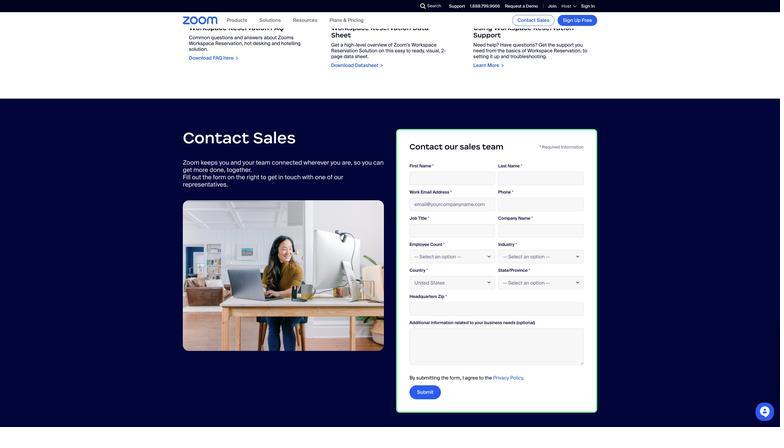 Task type: locate. For each thing, give the bounding box(es) containing it.
support right search
[[449, 3, 465, 9]]

0 horizontal spatial contact sales
[[183, 128, 296, 148]]

with
[[302, 173, 314, 181]]

0 horizontal spatial contact
[[183, 128, 249, 148]]

reservation
[[229, 24, 269, 32], [534, 24, 574, 32], [371, 24, 411, 32], [331, 48, 358, 54]]

workspace reservation data sheet get a high-level overview of zoom's workspace reservation solution on this easy to ready, visual, 2- page data sheet. download datasheet
[[331, 24, 446, 69]]

workspace left support
[[528, 48, 553, 54]]

and right up
[[501, 53, 510, 60]]

support
[[557, 42, 574, 48]]

information
[[431, 320, 454, 326]]

name right company
[[519, 216, 531, 221]]

count
[[431, 242, 443, 247]]

you right so
[[362, 159, 372, 167]]

support inside using workspace reservation - support need help? have questions? get the support you need from the basics of workspace reservation, to setting it up and troubleshooting. learn more
[[474, 31, 501, 39]]

on inside workspace reservation data sheet get a high-level overview of zoom's workspace reservation solution on this easy to ready, visual, 2- page data sheet. download datasheet
[[379, 48, 385, 54]]

of left easy
[[388, 42, 393, 48]]

1 horizontal spatial support
[[474, 31, 501, 39]]

2 get from the left
[[331, 42, 340, 48]]

country
[[410, 268, 426, 274]]

of inside zoom keeps you and your team connected wherever you are, so you can get more done, together. fill out the form on the right to get in touch with one of our representatives.
[[327, 173, 333, 181]]

1.888.799.9666 link
[[470, 3, 500, 9]]

get right questions?
[[539, 42, 547, 48]]

0 vertical spatial sign
[[582, 3, 591, 9]]

and right desking
[[272, 40, 280, 47]]

* right title
[[428, 216, 430, 221]]

about
[[264, 34, 277, 41]]

have
[[500, 42, 512, 48]]

get
[[539, 42, 547, 48], [331, 42, 340, 48]]

0 vertical spatial download
[[189, 55, 212, 61]]

zip
[[438, 294, 445, 300]]

on right form
[[228, 173, 235, 181]]

industry
[[499, 242, 515, 247]]

reservation, inside the workspace reservation faq common questions and answers about zooms workspace reservation, hot desking and hotelling solution. download faq here
[[215, 40, 243, 47]]

in
[[279, 173, 284, 181]]

0 horizontal spatial reservation,
[[215, 40, 243, 47]]

headquarters
[[410, 294, 437, 300]]

the left the privacy
[[485, 375, 492, 382]]

contact for *
[[410, 142, 443, 152]]

here
[[224, 55, 234, 61]]

get down sheet
[[331, 42, 340, 48]]

1 horizontal spatial download
[[331, 62, 354, 69]]

1 vertical spatial sales
[[253, 128, 296, 148]]

None text field
[[410, 224, 495, 238], [499, 224, 584, 238], [410, 224, 495, 238], [499, 224, 584, 238]]

get
[[183, 166, 192, 174], [268, 173, 277, 181]]

1 vertical spatial contact sales
[[183, 128, 296, 148]]

download down page
[[331, 62, 354, 69]]

None search field
[[398, 1, 422, 11]]

you inside using workspace reservation - support need help? have questions? get the support you need from the basics of workspace reservation, to setting it up and troubleshooting. learn more
[[575, 42, 583, 48]]

get left more
[[183, 166, 192, 174]]

0 horizontal spatial get
[[331, 42, 340, 48]]

and left "hot"
[[234, 34, 243, 41]]

name right first at right
[[420, 163, 432, 169]]

sign left in
[[582, 3, 591, 9]]

our
[[445, 142, 458, 152], [334, 173, 343, 181]]

our inside contact our sales team element
[[445, 142, 458, 152]]

* right first at right
[[433, 163, 434, 169]]

* right count
[[444, 242, 445, 247]]

on
[[379, 48, 385, 54], [228, 173, 235, 181]]

easy
[[395, 48, 405, 54]]

0 horizontal spatial download
[[189, 55, 212, 61]]

to inside workspace reservation data sheet get a high-level overview of zoom's workspace reservation solution on this easy to ready, visual, 2- page data sheet. download datasheet
[[407, 48, 411, 54]]

sales down join
[[537, 17, 550, 23]]

1 horizontal spatial our
[[445, 142, 458, 152]]

request a demo
[[505, 3, 538, 9]]

workspace
[[189, 24, 227, 32], [494, 24, 532, 32], [331, 24, 369, 32], [189, 40, 214, 47], [412, 42, 437, 48], [528, 48, 553, 54]]

name
[[420, 163, 432, 169], [508, 163, 520, 169], [519, 216, 531, 221]]

reservation, inside using workspace reservation - support need help? have questions? get the support you need from the basics of workspace reservation, to setting it up and troubleshooting. learn more
[[554, 48, 582, 54]]

sales
[[460, 142, 481, 152]]

right
[[247, 173, 259, 181]]

* right industry
[[516, 242, 517, 247]]

keeps
[[201, 159, 218, 167]]

team inside zoom keeps you and your team connected wherever you are, so you can get more done, together. fill out the form on the right to get in touch with one of our representatives.
[[256, 159, 271, 167]]

join
[[548, 3, 557, 9]]

to right easy
[[407, 48, 411, 54]]

email
[[421, 190, 432, 195]]

1 horizontal spatial of
[[388, 42, 393, 48]]

1 horizontal spatial sign
[[582, 3, 591, 9]]

1 get from the left
[[539, 42, 547, 48]]

contact our sales team element
[[396, 129, 598, 413]]

more
[[488, 62, 500, 69]]

-
[[576, 24, 579, 32]]

1 vertical spatial download
[[331, 62, 354, 69]]

and
[[234, 34, 243, 41], [272, 40, 280, 47], [501, 53, 510, 60], [231, 159, 241, 167]]

name for last
[[508, 163, 520, 169]]

information
[[561, 145, 584, 150]]

a left demo
[[523, 3, 525, 9]]

1 vertical spatial faq
[[213, 55, 222, 61]]

team inside contact our sales team element
[[482, 142, 504, 152]]

job title *
[[410, 216, 430, 221]]

workspace down data
[[412, 42, 437, 48]]

the right out at the top left of page
[[203, 173, 212, 181]]

company name *
[[499, 216, 533, 221]]

1 vertical spatial team
[[256, 159, 271, 167]]

0 horizontal spatial faq
[[213, 55, 222, 61]]

data
[[344, 53, 354, 60]]

support
[[449, 3, 465, 9], [474, 31, 501, 39]]

connected
[[272, 159, 302, 167]]

contact down request a demo link
[[518, 17, 536, 23]]

state/province *
[[499, 268, 531, 274]]

resources button
[[293, 17, 318, 24]]

1 horizontal spatial your
[[475, 320, 484, 326]]

search image
[[420, 3, 426, 9]]

1 vertical spatial support
[[474, 31, 501, 39]]

* right address at right
[[451, 190, 452, 195]]

our down are,
[[334, 173, 343, 181]]

faq down solutions dropdown button
[[271, 24, 284, 32]]

the
[[548, 42, 556, 48], [498, 48, 505, 54], [203, 173, 212, 181], [236, 173, 245, 181], [442, 375, 449, 382], [485, 375, 492, 382]]

your left business
[[475, 320, 484, 326]]

a
[[523, 3, 525, 9], [341, 42, 343, 48]]

0 vertical spatial faq
[[271, 24, 284, 32]]

None text field
[[410, 172, 495, 185], [499, 172, 584, 185], [499, 198, 584, 212], [410, 303, 584, 316], [410, 172, 495, 185], [499, 172, 584, 185], [499, 198, 584, 212], [410, 303, 584, 316]]

name right last
[[508, 163, 520, 169]]

phone
[[499, 190, 511, 195]]

contact for zoom keeps you and your team connected wherever you are, so you can get more done, together.
[[183, 128, 249, 148]]

your inside contact our sales team element
[[475, 320, 484, 326]]

reservation, up the here
[[215, 40, 243, 47]]

submit
[[417, 390, 434, 396]]

1 horizontal spatial sales
[[537, 17, 550, 23]]

touch
[[285, 173, 301, 181]]

search
[[427, 3, 441, 9]]

fill
[[183, 173, 191, 181]]

reservation up answers
[[229, 24, 269, 32]]

0 vertical spatial on
[[379, 48, 385, 54]]

0 horizontal spatial on
[[228, 173, 235, 181]]

our left sales
[[445, 142, 458, 152]]

sales up connected at the left top of page
[[253, 128, 296, 148]]

0 vertical spatial contact sales
[[518, 17, 550, 23]]

need
[[474, 42, 486, 48]]

1 vertical spatial sign
[[563, 17, 573, 23]]

the left support
[[548, 42, 556, 48]]

0 vertical spatial our
[[445, 142, 458, 152]]

data
[[413, 24, 429, 32]]

team
[[482, 142, 504, 152], [256, 159, 271, 167]]

reservation up support
[[534, 24, 574, 32]]

* left required
[[540, 145, 541, 150]]

0 horizontal spatial of
[[327, 173, 333, 181]]

0 vertical spatial your
[[243, 159, 255, 167]]

1 horizontal spatial reservation,
[[554, 48, 582, 54]]

solutions
[[260, 17, 281, 24]]

to right right
[[261, 173, 266, 181]]

download down solution.
[[189, 55, 212, 61]]

pricing
[[348, 17, 364, 24]]

a inside workspace reservation data sheet get a high-level overview of zoom's workspace reservation solution on this easy to ready, visual, 2- page data sheet. download datasheet
[[341, 42, 343, 48]]

2 horizontal spatial of
[[522, 48, 527, 54]]

to
[[583, 48, 588, 54], [407, 48, 411, 54], [261, 173, 266, 181], [470, 320, 474, 326], [479, 375, 484, 382]]

privacy policy link
[[494, 375, 523, 382]]

hot
[[245, 40, 252, 47]]

and right done,
[[231, 159, 241, 167]]

get inside workspace reservation data sheet get a high-level overview of zoom's workspace reservation solution on this easy to ready, visual, 2- page data sheet. download datasheet
[[331, 42, 340, 48]]

* right zip
[[446, 294, 447, 300]]

on inside zoom keeps you and your team connected wherever you are, so you can get more done, together. fill out the form on the right to get in touch with one of our representatives.
[[228, 173, 235, 181]]

one
[[315, 173, 326, 181]]

request
[[505, 3, 522, 9]]

get inside using workspace reservation - support need help? have questions? get the support you need from the basics of workspace reservation, to setting it up and troubleshooting. learn more
[[539, 42, 547, 48]]

your up right
[[243, 159, 255, 167]]

* right state/province
[[529, 268, 531, 274]]

hotelling
[[281, 40, 301, 47]]

sign
[[582, 3, 591, 9], [563, 17, 573, 23]]

customer service agent image
[[183, 201, 384, 352]]

support up help?
[[474, 31, 501, 39]]

0 vertical spatial support
[[449, 3, 465, 9]]

faq left the here
[[213, 55, 222, 61]]

reservation down floor plan on the screen image
[[371, 24, 411, 32]]

team up right
[[256, 159, 271, 167]]

1.888.799.9666
[[470, 3, 500, 9]]

first
[[410, 163, 419, 169]]

0 horizontal spatial a
[[341, 42, 343, 48]]

0 horizontal spatial our
[[334, 173, 343, 181]]

the left "form,"
[[442, 375, 449, 382]]

1 horizontal spatial faq
[[271, 24, 284, 32]]

plans
[[330, 17, 342, 24]]

0 vertical spatial reservation,
[[215, 40, 243, 47]]

1 vertical spatial our
[[334, 173, 343, 181]]

reservation inside the workspace reservation faq common questions and answers about zooms workspace reservation, hot desking and hotelling solution. download faq here
[[229, 24, 269, 32]]

team up last
[[482, 142, 504, 152]]

0 horizontal spatial sign
[[563, 17, 573, 23]]

contact up the keeps
[[183, 128, 249, 148]]

1 horizontal spatial get
[[539, 42, 547, 48]]

reservation, down -
[[554, 48, 582, 54]]

solutions button
[[260, 17, 281, 24]]

a left high-
[[341, 42, 343, 48]]

on left this
[[379, 48, 385, 54]]

1 vertical spatial your
[[475, 320, 484, 326]]

1 horizontal spatial contact
[[410, 142, 443, 152]]

plans & pricing
[[330, 17, 364, 24]]

0 horizontal spatial team
[[256, 159, 271, 167]]

0 vertical spatial team
[[482, 142, 504, 152]]

1 vertical spatial on
[[228, 173, 235, 181]]

1 horizontal spatial on
[[379, 48, 385, 54]]

workspace down zoom logo
[[189, 40, 214, 47]]

additional
[[410, 320, 430, 326]]

business
[[485, 320, 503, 326]]

1 horizontal spatial contact sales
[[518, 17, 550, 23]]

sign left up
[[563, 17, 573, 23]]

1 horizontal spatial a
[[523, 3, 525, 9]]

help?
[[487, 42, 499, 48]]

get left in
[[268, 173, 277, 181]]

to right support
[[583, 48, 588, 54]]

basics
[[506, 48, 521, 54]]

your inside zoom keeps you and your team connected wherever you are, so you can get more done, together. fill out the form on the right to get in touch with one of our representatives.
[[243, 159, 255, 167]]

download
[[189, 55, 212, 61], [331, 62, 354, 69]]

1 horizontal spatial team
[[482, 142, 504, 152]]

your for business
[[475, 320, 484, 326]]

contact up first name *
[[410, 142, 443, 152]]

to inside zoom keeps you and your team connected wherever you are, so you can get more done, together. fill out the form on the right to get in touch with one of our representatives.
[[261, 173, 266, 181]]

of right the basics
[[522, 48, 527, 54]]

* right last
[[521, 163, 523, 169]]

0 horizontal spatial support
[[449, 3, 465, 9]]

phone *
[[499, 190, 514, 195]]

0 vertical spatial a
[[523, 3, 525, 9]]

it
[[490, 53, 493, 60]]

form
[[213, 173, 226, 181]]

1 vertical spatial reservation,
[[554, 48, 582, 54]]

sign for sign in
[[582, 3, 591, 9]]

of right one
[[327, 173, 333, 181]]

floor plan on the screen image
[[325, 0, 455, 18]]

0 horizontal spatial your
[[243, 159, 255, 167]]

you right support
[[575, 42, 583, 48]]

1 vertical spatial a
[[341, 42, 343, 48]]



Task type: vqa. For each thing, say whether or not it's contained in the screenshot.
email@yourcompanyname.com text box
yes



Task type: describe. For each thing, give the bounding box(es) containing it.
host
[[562, 3, 572, 9]]

agree
[[465, 375, 478, 382]]

learn
[[474, 62, 487, 69]]

name for first
[[420, 163, 432, 169]]

representatives.
[[183, 181, 228, 189]]

by submitting the form, i agree to the privacy policy .
[[410, 375, 524, 382]]

country *
[[410, 268, 428, 274]]

plans & pricing link
[[330, 17, 364, 24]]

more
[[194, 166, 208, 174]]

reservation down sheet
[[331, 48, 358, 54]]

request a demo link
[[505, 3, 538, 9]]

and inside zoom keeps you and your team connected wherever you are, so you can get more done, together. fill out the form on the right to get in touch with one of our representatives.
[[231, 159, 241, 167]]

sheet.
[[355, 53, 369, 60]]

policy
[[511, 375, 523, 382]]

zoom
[[183, 159, 200, 167]]

up
[[494, 53, 500, 60]]

overview
[[368, 42, 387, 48]]

submit button
[[410, 386, 441, 400]]

first name *
[[410, 163, 434, 169]]

datasheet
[[355, 62, 379, 69]]

the left right
[[236, 173, 245, 181]]

and inside using workspace reservation - support need help? have questions? get the support you need from the basics of workspace reservation, to setting it up and troubleshooting. learn more
[[501, 53, 510, 60]]

email@yourcompanyname.com text field
[[410, 198, 495, 212]]

together.
[[227, 166, 252, 174]]

sign up free
[[563, 17, 592, 23]]

employee count *
[[410, 242, 445, 247]]

to right agree
[[479, 375, 484, 382]]

using
[[474, 24, 493, 32]]

employee
[[410, 242, 430, 247]]

download inside workspace reservation data sheet get a high-level overview of zoom's workspace reservation solution on this easy to ready, visual, 2- page data sheet. download datasheet
[[331, 62, 354, 69]]

sign in link
[[582, 3, 595, 9]]

zooms
[[278, 34, 294, 41]]

&
[[343, 17, 347, 24]]

support link
[[449, 3, 465, 9]]

work email address *
[[410, 190, 452, 195]]

workspace up common
[[189, 24, 227, 32]]

you right the keeps
[[219, 159, 229, 167]]

zoom logo image
[[183, 17, 218, 24]]

wherever
[[304, 159, 329, 167]]

are,
[[342, 159, 353, 167]]

visual,
[[426, 48, 440, 54]]

contact our sales team
[[410, 142, 504, 152]]

required
[[542, 145, 560, 150]]

* right phone
[[512, 190, 514, 195]]

related
[[455, 320, 469, 326]]

title
[[418, 216, 427, 221]]

Additional information related to your business needs (optional) text field
[[410, 329, 584, 365]]

privacy
[[494, 375, 509, 382]]

contact sales link
[[513, 15, 555, 26]]

out
[[192, 173, 201, 181]]

form,
[[450, 375, 462, 382]]

so
[[354, 159, 361, 167]]

sheet
[[331, 31, 351, 39]]

level
[[356, 42, 366, 48]]

2-
[[441, 48, 446, 54]]

of inside workspace reservation data sheet get a high-level overview of zoom's workspace reservation solution on this easy to ready, visual, 2- page data sheet. download datasheet
[[388, 42, 393, 48]]

by
[[410, 375, 415, 382]]

common
[[189, 34, 210, 41]]

troubleshooting.
[[511, 53, 547, 60]]

of inside using workspace reservation - support need help? have questions? get the support you need from the basics of workspace reservation, to setting it up and troubleshooting. learn more
[[522, 48, 527, 54]]

needs
[[504, 320, 516, 326]]

demo
[[526, 3, 538, 9]]

download inside the workspace reservation faq common questions and answers about zooms workspace reservation, hot desking and hotelling solution. download faq here
[[189, 55, 212, 61]]

last
[[499, 163, 507, 169]]

workspace up the have
[[494, 24, 532, 32]]

from
[[486, 48, 497, 54]]

search image
[[420, 3, 426, 9]]

questions
[[211, 34, 233, 41]]

resources
[[293, 17, 318, 24]]

solution.
[[189, 46, 208, 52]]

address
[[433, 190, 450, 195]]

sign in
[[582, 3, 595, 9]]

name for company
[[519, 216, 531, 221]]

the right from
[[498, 48, 505, 54]]

2 horizontal spatial contact
[[518, 17, 536, 23]]

in
[[591, 3, 595, 9]]

reservation inside using workspace reservation - support need help? have questions? get the support you need from the basics of workspace reservation, to setting it up and troubleshooting. learn more
[[534, 24, 574, 32]]

zoom's
[[394, 42, 411, 48]]

0 horizontal spatial get
[[183, 166, 192, 174]]

0 horizontal spatial sales
[[253, 128, 296, 148]]

host button
[[562, 3, 577, 9]]

submitting
[[416, 375, 440, 382]]

* right country
[[427, 268, 428, 274]]

headquarters zip *
[[410, 294, 447, 300]]

woman working at the computer image
[[183, 0, 313, 18]]

to inside using workspace reservation - support need help? have questions? get the support you need from the basics of workspace reservation, to setting it up and troubleshooting. learn more
[[583, 48, 588, 54]]

you left are,
[[331, 159, 341, 167]]

sign up free link
[[558, 15, 598, 26]]

need
[[474, 48, 485, 54]]

can
[[374, 159, 384, 167]]

* right company
[[532, 216, 533, 221]]

* required information
[[540, 145, 584, 150]]

page
[[331, 53, 343, 60]]

work
[[410, 190, 420, 195]]

woman reserving a room on the ipad image
[[468, 0, 598, 18]]

additional information related to your business needs (optional)
[[410, 320, 535, 326]]

1 horizontal spatial get
[[268, 173, 277, 181]]

.
[[523, 375, 524, 382]]

company
[[499, 216, 518, 221]]

(optional)
[[517, 320, 535, 326]]

products
[[227, 17, 247, 24]]

state/province
[[499, 268, 528, 274]]

our inside zoom keeps you and your team connected wherever you are, so you can get more done, together. fill out the form on the right to get in touch with one of our representatives.
[[334, 173, 343, 181]]

high-
[[345, 42, 356, 48]]

workspace down plans & pricing 'link' at the left of the page
[[331, 24, 369, 32]]

your for team
[[243, 159, 255, 167]]

0 vertical spatial sales
[[537, 17, 550, 23]]

sign for sign up free
[[563, 17, 573, 23]]

to right the related
[[470, 320, 474, 326]]



